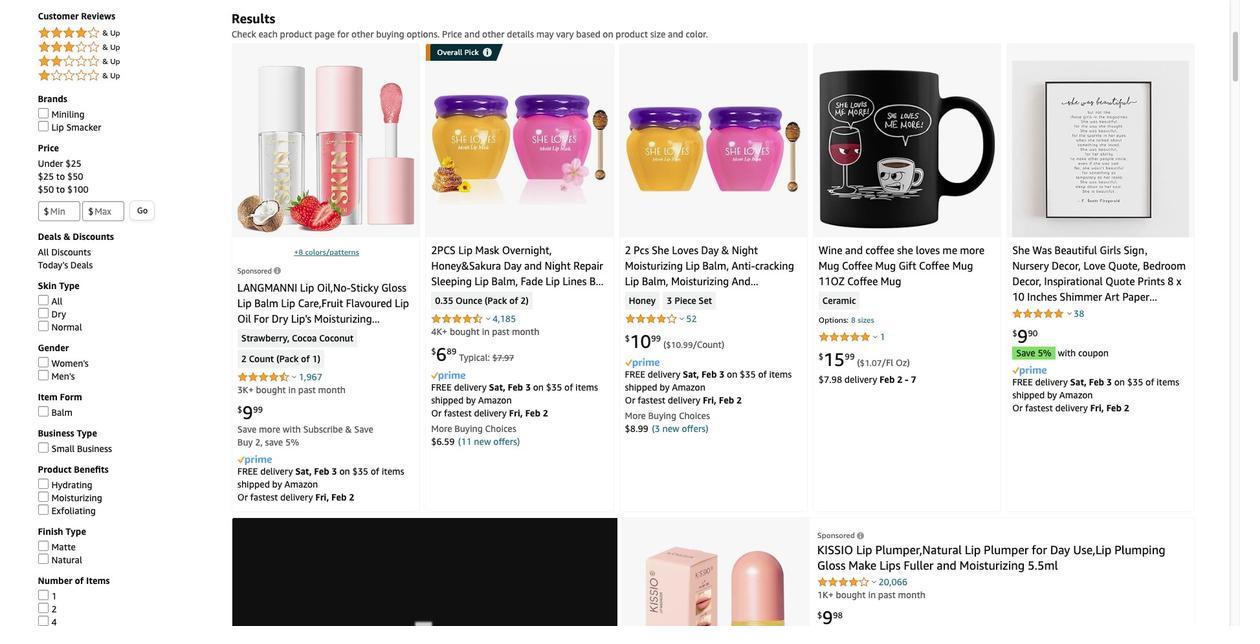 Task type: locate. For each thing, give the bounding box(es) containing it.
$ 9 99
[[237, 402, 263, 423]]

free delivery sat, feb 3 on $35 of items shipped by amazon element
[[625, 369, 792, 393], [1013, 377, 1179, 401], [431, 382, 598, 406], [237, 466, 404, 490]]

up inside "element"
[[110, 42, 120, 52]]

3 checkbox image from the top
[[38, 371, 48, 381]]

1 horizontal spatial dry
[[272, 313, 288, 326]]

with inside save more with subscribe & save buy 2, save 5%
[[283, 424, 301, 435]]

month for 20,066
[[898, 590, 926, 601]]

$ inside $ 10 99 ( $10.99 /count)
[[625, 334, 630, 344]]

today's deals link
[[38, 260, 93, 271]]

bought down crack
[[450, 326, 480, 337]]

free delivery sat, feb 3 for the free delivery sat, feb 3 on $35 of items shipped by amazon element for or fastest delivery fri, feb 2 element under save amazon prime 'image'
[[237, 466, 339, 477]]

buying inside "more buying choices $8.99 (3 new offers)"
[[648, 411, 677, 422]]

& inside the deals & discounts all discounts today's deals
[[64, 231, 70, 242]]

or
[[625, 395, 635, 406], [1013, 403, 1023, 414], [431, 408, 442, 419], [237, 492, 248, 503]]

checkbox image down brands
[[38, 108, 48, 119]]

$ 9 90
[[1013, 326, 1038, 347]]

99 inside $ 9 99
[[253, 405, 263, 415]]

amazon prime image
[[625, 359, 659, 369], [1013, 367, 1047, 376], [431, 372, 466, 381], [237, 456, 272, 466]]

price up 'under'
[[38, 143, 59, 154]]

hydrating up crack
[[461, 291, 507, 304]]

0 horizontal spatial she
[[652, 244, 669, 257]]

1 vertical spatial balm
[[51, 407, 72, 418]]

4 & up link from the top
[[38, 68, 219, 84]]

on $35 of items shipped by amazon for or fastest delivery fri, feb 2 element under save
[[237, 466, 404, 490]]

normal link
[[38, 321, 82, 333]]

checkbox image down miniling link
[[38, 121, 48, 132]]

popover image for 52
[[680, 317, 684, 320]]

& up all discounts link
[[64, 231, 70, 242]]

or fastest delivery fri, feb 2 up "more buying choices $8.99 (3 new offers)"
[[625, 395, 742, 406]]

0 horizontal spatial 5%
[[285, 437, 299, 448]]

( for 10
[[663, 339, 666, 350]]

day inside 2pcs lip mask overnight, honey&sakura day and night repair sleeping lip balm, fade lip lines bee balm, hydrating &prevention dry and crack lip scrubs exfoliator
[[504, 260, 522, 273]]

popover image
[[874, 335, 878, 338]]

she inside 2 pcs she loves day & night moisturizing lip balm, anti-cracking lip balm, moisturizing and nourishing lip balm, 10g
[[652, 244, 669, 257]]

checkbox image inside matte link
[[38, 541, 48, 552]]

0 vertical spatial 8
[[1168, 275, 1174, 288]]

(11
[[458, 437, 472, 448]]

offers)
[[682, 424, 709, 435], [494, 437, 520, 448]]

( inside $ 15 99 ( $1.07 /fl oz) $7.98 delivery feb 2 - 7
[[857, 357, 860, 368]]

2 horizontal spatial month
[[898, 590, 926, 601]]

wine
[[819, 244, 843, 257]]

with for $ 9 90
[[1058, 348, 1076, 359]]

1 horizontal spatial more
[[960, 244, 985, 257]]

0 horizontal spatial in
[[288, 385, 296, 396]]

1 link
[[880, 331, 885, 342], [38, 591, 57, 602]]

dry down the lines
[[571, 291, 588, 304]]

in down 2 count (pack of 1) at the left
[[288, 385, 296, 396]]

finish
[[38, 527, 63, 538]]

4 checkbox image from the top
[[38, 358, 48, 368]]

1 horizontal spatial 10
[[1013, 291, 1025, 304]]

up down 2 stars & up element
[[110, 71, 120, 81]]

9 down 3k+ on the left of the page
[[242, 402, 253, 423]]

$ 10 99 ( $10.99 /count)
[[625, 331, 725, 352]]

& down 4 stars & up element
[[102, 42, 108, 52]]

2 vertical spatial bought
[[836, 590, 866, 601]]

month down 1,967
[[318, 385, 346, 396]]

typical:
[[459, 352, 490, 363]]

brands
[[38, 94, 67, 105]]

customer reviews
[[38, 11, 115, 22]]

99 inside $ 10 99 ( $10.99 /count)
[[651, 334, 661, 344]]

checkbox image for matte
[[38, 541, 48, 552]]

fri, up (11 new offers) link
[[509, 408, 523, 419]]

free for or fastest delivery fri, feb 2 element below save 5% with coupon the free delivery sat, feb 3 on $35 of items shipped by amazon element's amazon prime 'image'
[[1013, 377, 1033, 388]]

2 pcs she loves day & night moisturizing lip balm, anti-cracking lip balm, moisturizing and nourishing lip balm, 10g image
[[625, 105, 802, 193]]

product right each
[[280, 28, 312, 39]]

free down $ 9 90
[[1013, 377, 1033, 388]]

free delivery sat, feb 3 down save
[[237, 466, 339, 477]]

amazon down save 5% with coupon
[[1060, 390, 1093, 401]]

10 left $10.99
[[630, 331, 651, 352]]

0 vertical spatial night
[[732, 244, 758, 257]]

and
[[465, 28, 480, 39], [668, 28, 684, 39], [845, 244, 863, 257], [524, 260, 542, 273], [431, 306, 449, 319], [937, 559, 957, 573]]

coconut
[[319, 333, 354, 344]]

1 she from the left
[[652, 244, 669, 257]]

checkbox image inside dry link
[[38, 308, 48, 319]]

day inside 2 pcs she loves day & night moisturizing lip balm, anti-cracking lip balm, moisturizing and nourishing lip balm, 10g
[[701, 244, 719, 257]]

popover image for 20,066
[[872, 581, 877, 584]]

0 vertical spatial in
[[482, 326, 490, 337]]

by for the free delivery sat, feb 3 on $35 of items shipped by amazon element for or fastest delivery fri, feb 2 element under save amazon prime 'image'
[[272, 479, 282, 490]]

fastest for the free delivery sat, feb 3 on $35 of items shipped by amazon element for or fastest delivery fri, feb 2 element under save
[[250, 492, 278, 503]]

inches
[[1027, 291, 1057, 304]]

4 & up from the top
[[102, 71, 120, 81]]

0 horizontal spatial sponsored
[[237, 267, 272, 275]]

more buying choices $6.59 (11 new offers)
[[431, 424, 520, 448]]

discounts down 'max' text box
[[73, 231, 114, 242]]

0 vertical spatial hydrating
[[461, 291, 507, 304]]

moisturizing inside kissio lip plumper,natural lip plumper for day use,lip plumping gloss make lips fuller and moisturizing 5.5ml
[[960, 559, 1025, 573]]

choices for 6
[[485, 424, 516, 435]]

choices
[[679, 411, 710, 422], [485, 424, 516, 435]]

( inside $ 10 99 ( $10.99 /count)
[[663, 339, 666, 350]]

moisturizing up coconut
[[314, 313, 372, 326]]

checkbox image for lip smacker
[[38, 121, 48, 132]]

checkbox image down number
[[38, 604, 48, 614]]

$35 for or fastest delivery fri, feb 2 element below save 5% with coupon
[[1128, 377, 1143, 388]]

1k+ bought in past month
[[818, 590, 926, 601]]

normal
[[51, 322, 82, 333]]

1 horizontal spatial night
[[732, 244, 758, 257]]

checkbox image inside the all link
[[38, 295, 48, 306]]

( left /count)
[[663, 339, 666, 350]]

checkbox image inside normal "link"
[[38, 321, 48, 332]]

feb inside $ 15 99 ( $1.07 /fl oz) $7.98 delivery feb 2 - 7
[[880, 374, 895, 385]]

1 vertical spatial day
[[504, 260, 522, 273]]

month down scrubs on the left of the page
[[512, 326, 540, 337]]

0 horizontal spatial balm
[[51, 407, 72, 418]]

2pcs
[[431, 244, 456, 257]]

she right pcs at top
[[652, 244, 669, 257]]

checkbox image inside lip smacker link
[[38, 121, 48, 132]]

(pack up 4,185
[[485, 295, 507, 307]]

buy
[[237, 437, 253, 448]]

exfoliating link
[[38, 505, 96, 517]]

more inside save more with subscribe & save buy 2, save 5%
[[259, 424, 280, 435]]

choices up (3 new offers) link
[[679, 411, 710, 422]]

offers) inside the 'more buying choices $6.59 (11 new offers)'
[[494, 437, 520, 448]]

type up matte
[[66, 527, 86, 538]]

kissio lip plumper,natural lip plumper for day use,lip plumping gloss make lips fuller and moisturizing 5.5ml link
[[818, 543, 1166, 573]]

checkbox image
[[38, 108, 48, 119], [38, 295, 48, 306], [38, 321, 48, 332], [38, 358, 48, 368], [38, 407, 48, 417], [38, 492, 48, 503], [38, 541, 48, 552], [38, 554, 48, 565], [38, 591, 48, 601]]

choices inside "more buying choices $8.99 (3 new offers)"
[[679, 411, 710, 422]]

with left the coupon
[[1058, 348, 1076, 359]]

1 vertical spatial for
[[1032, 543, 1047, 558]]

1 horizontal spatial $50
[[67, 171, 83, 182]]

on
[[603, 28, 614, 39], [727, 369, 738, 380], [1115, 377, 1125, 388], [533, 382, 544, 393], [339, 466, 350, 477]]

type
[[59, 281, 80, 292], [77, 428, 97, 439], [66, 527, 86, 538]]

1 horizontal spatial price
[[442, 28, 462, 39]]

2 horizontal spatial dry
[[571, 291, 588, 304]]

1 horizontal spatial other
[[482, 28, 505, 39]]

checkbox image for hydrating
[[38, 479, 48, 490]]

0 horizontal spatial 1
[[51, 591, 57, 602]]

free delivery sat, feb 3 down typical:
[[431, 382, 533, 393]]

overall pick
[[437, 47, 479, 57]]

2 checkbox image from the top
[[38, 308, 48, 319]]

1 horizontal spatial nourishing
[[625, 291, 676, 304]]

0 horizontal spatial product
[[280, 28, 312, 39]]

0 vertical spatial month
[[512, 326, 540, 337]]

2pcs lip mask overnight, honey&sakura day and night repair sleeping lip balm, fade lip lines bee balm, hydrating &preventi... image
[[431, 94, 608, 205]]

free
[[625, 369, 646, 380], [1013, 377, 1033, 388], [431, 382, 452, 393], [237, 466, 258, 477]]

checkbox image inside women's link
[[38, 358, 48, 368]]

kissio
[[818, 543, 853, 558]]

choices for 10
[[679, 411, 710, 422]]

buying for 10
[[648, 411, 677, 422]]

8 inside she was beautiful girls sign， nursery decor, love quote, bedroom decor, inspirational quote prints 8 x 10 inches shimmer art paper unframed
[[1168, 275, 1174, 288]]

0 horizontal spatial dry
[[51, 309, 66, 320]]

lip down "loves" at the right top
[[686, 260, 700, 273]]

sponsored ad - langmanni lip oil,no-sticky gloss lip balm lip care,fruit flavoured lip oil for dry lip's moisturizing hydr... image
[[237, 65, 414, 233]]

0 horizontal spatial with
[[283, 424, 301, 435]]

free delivery sat, feb 3 on $35 of items shipped by amazon element for or fastest delivery fri, feb 2 element over "more buying choices $8.99 (3 new offers)"
[[625, 369, 792, 393]]

2 horizontal spatial 99
[[845, 351, 855, 362]]

free delivery sat, feb 3 down save 5% with coupon
[[1013, 377, 1115, 388]]

bought for 3k+
[[256, 385, 286, 396]]

matte
[[51, 542, 76, 553]]

2 vertical spatial 99
[[253, 405, 263, 415]]

1 vertical spatial past
[[298, 385, 316, 396]]

0 vertical spatial offers)
[[682, 424, 709, 435]]

new right (3
[[663, 424, 680, 435]]

$ down $50 to $100 link
[[44, 206, 49, 217]]

1 vertical spatial and
[[287, 328, 306, 341]]

checkbox image inside the small business link
[[38, 443, 48, 453]]

1 horizontal spatial day
[[701, 244, 719, 257]]

2)
[[521, 295, 529, 307]]

& down the reviews at the left of the page
[[102, 28, 108, 38]]

each
[[259, 28, 278, 39]]

7 checkbox image from the top
[[38, 604, 48, 614]]

8 sizes link
[[849, 315, 877, 328]]

new inside "more buying choices $8.99 (3 new offers)"
[[663, 424, 680, 435]]

repair
[[574, 260, 603, 273]]

2 she from the left
[[1013, 244, 1030, 257]]

men's link
[[38, 371, 75, 382]]

2 vertical spatial type
[[66, 527, 86, 538]]

4 stars & up element
[[38, 26, 219, 41]]

1 vertical spatial gloss
[[818, 559, 846, 573]]

more for 6
[[431, 424, 452, 435]]

and inside "langmanni lip oil,no-sticky gloss lip balm lip care,fruit flavoured lip oil for dry lip's moisturizing hydrating and nourishing (strawberry+coco)"
[[287, 328, 306, 341]]

0 vertical spatial more
[[625, 411, 646, 422]]

(pack
[[485, 295, 507, 307], [276, 353, 299, 365]]

1 horizontal spatial hydrating
[[237, 328, 284, 341]]

free delivery sat, feb 3 on $35 of items shipped by amazon element down $7.97
[[431, 382, 598, 406]]

new right (11
[[474, 437, 491, 448]]

sat,
[[683, 369, 699, 380], [1070, 377, 1087, 388], [489, 382, 506, 393], [295, 466, 312, 477]]

0 vertical spatial 9
[[1018, 326, 1028, 347]]

99
[[651, 334, 661, 344], [845, 351, 855, 362], [253, 405, 263, 415]]

checkbox image inside miniling link
[[38, 108, 48, 119]]

$50 up $100
[[67, 171, 83, 182]]

10
[[1013, 291, 1025, 304], [630, 331, 651, 352]]

more
[[960, 244, 985, 257], [259, 424, 280, 435]]

amazon prime image down 2,
[[237, 456, 272, 466]]

checkbox image for exfoliating
[[38, 505, 48, 516]]

3 & up from the top
[[102, 57, 120, 66]]

0 vertical spatial sponsored
[[237, 267, 272, 275]]

20,066
[[879, 577, 908, 588]]

on $35 of items shipped by amazon down $7.97
[[431, 382, 598, 406]]

1 star & up element
[[38, 68, 219, 84]]

gloss inside "langmanni lip oil,no-sticky gloss lip balm lip care,fruit flavoured lip oil for dry lip's moisturizing hydrating and nourishing (strawberry+coco)"
[[381, 282, 407, 295]]

0 horizontal spatial all
[[38, 247, 49, 258]]

1 horizontal spatial new
[[663, 424, 680, 435]]

on $35 of items shipped by amazon down save more with subscribe & save buy 2, save 5%
[[237, 466, 404, 490]]

1 up from the top
[[110, 28, 120, 38]]

$6.59
[[431, 437, 455, 448]]

checkbox image down gender
[[38, 358, 48, 368]]

on $35 of items shipped by amazon for or fastest delivery fri, feb 2 element over the 'more buying choices $6.59 (11 new offers)'
[[431, 382, 598, 406]]

1 vertical spatial bought
[[256, 385, 286, 396]]

shipped
[[625, 382, 657, 393], [1013, 390, 1045, 401], [431, 395, 464, 406], [237, 479, 270, 490]]

checkbox image for all
[[38, 295, 48, 306]]

5 checkbox image from the top
[[38, 479, 48, 490]]

new for 6
[[474, 437, 491, 448]]

with up save
[[283, 424, 301, 435]]

in up $ 6 89 typical: $7.97
[[482, 326, 490, 337]]

1 horizontal spatial 99
[[651, 334, 661, 344]]

0 vertical spatial choices
[[679, 411, 710, 422]]

checkbox image up the finish
[[38, 505, 48, 516]]

/count)
[[693, 339, 725, 350]]

3 checkbox image from the top
[[38, 321, 48, 332]]

0 horizontal spatial 9
[[242, 402, 253, 423]]

0 vertical spatial bought
[[450, 326, 480, 337]]

night
[[732, 244, 758, 257], [545, 260, 571, 273]]

0 horizontal spatial for
[[337, 28, 349, 39]]

1 vertical spatial buying
[[455, 424, 483, 435]]

balm down item form
[[51, 407, 72, 418]]

business up small
[[38, 428, 74, 439]]

amazon prime image for the free delivery sat, feb 3 on $35 of items shipped by amazon element for or fastest delivery fri, feb 2 element under save
[[237, 456, 272, 466]]

1 product from the left
[[280, 28, 312, 39]]

popover image
[[1067, 312, 1072, 315], [486, 317, 491, 320], [680, 317, 684, 320], [292, 375, 297, 379], [872, 581, 877, 584]]

past down 4,185 link
[[492, 326, 510, 337]]

5% inside save more with subscribe & save buy 2, save 5%
[[285, 437, 299, 448]]

fastest down save 5% with coupon
[[1025, 403, 1053, 414]]

0 vertical spatial to
[[56, 171, 65, 182]]

3 & up link from the top
[[38, 54, 219, 70]]

checkbox image inside balm link
[[38, 407, 48, 417]]

and right fuller
[[937, 559, 957, 573]]

0 vertical spatial 1
[[880, 331, 885, 342]]

0 horizontal spatial gloss
[[381, 282, 407, 295]]

offers) for 6
[[494, 437, 520, 448]]

$ down 3k+ on the left of the page
[[237, 405, 242, 415]]

price inside results check each product page for other buying options. price and other details may vary based on product size and color.
[[442, 28, 462, 39]]

& up inside "element"
[[102, 42, 120, 52]]

popover image up 1k+ bought in past month
[[872, 581, 877, 584]]

1 & up from the top
[[102, 28, 120, 38]]

amazon prime image for or fastest delivery fri, feb 2 element over "more buying choices $8.99 (3 new offers)"'s the free delivery sat, feb 3 on $35 of items shipped by amazon element
[[625, 359, 659, 369]]

1 vertical spatial sponsored
[[818, 531, 855, 541]]

0 vertical spatial balm
[[254, 297, 278, 310]]

checkbox image inside the men's link
[[38, 371, 48, 381]]

2 horizontal spatial hydrating
[[461, 291, 507, 304]]

0 horizontal spatial buying
[[455, 424, 483, 435]]

2 vertical spatial day
[[1050, 543, 1070, 558]]

1 horizontal spatial (
[[857, 357, 860, 368]]

9 for $ 9 99
[[242, 402, 253, 423]]

1 up 2 link at bottom left
[[51, 591, 57, 602]]

and inside wine and coffee she loves me more mug coffee mug gift coffee mug 11oz coffee mug
[[845, 244, 863, 257]]

1 horizontal spatial business
[[77, 444, 112, 455]]

smacker
[[66, 122, 101, 133]]

paper
[[1123, 291, 1150, 304]]

checkbox image inside "hydrating" link
[[38, 479, 48, 490]]

4 checkbox image from the top
[[38, 443, 48, 453]]

moisturizing inside "langmanni lip oil,no-sticky gloss lip balm lip care,fruit flavoured lip oil for dry lip's moisturizing hydrating and nourishing (strawberry+coco)"
[[314, 313, 372, 326]]

0 vertical spatial past
[[492, 326, 510, 337]]

1 checkbox image from the top
[[38, 121, 48, 132]]

anti-
[[732, 260, 755, 273]]

buying up (11
[[455, 424, 483, 435]]

0 horizontal spatial night
[[545, 260, 571, 273]]

$7.98 delivery feb 2 - 7 element
[[819, 374, 916, 385]]

3 for or fastest delivery fri, feb 2 element under save
[[332, 466, 337, 477]]

popover image for 1,967
[[292, 375, 297, 379]]

offers) inside "more buying choices $8.99 (3 new offers)"
[[682, 424, 709, 435]]

3k+ bought in past month
[[237, 385, 346, 396]]

1 vertical spatial hydrating
[[237, 328, 284, 341]]

1 horizontal spatial all
[[51, 296, 62, 307]]

all discounts link
[[38, 247, 91, 258]]

1 horizontal spatial in
[[482, 326, 490, 337]]

nourishing inside "langmanni lip oil,no-sticky gloss lip balm lip care,fruit flavoured lip oil for dry lip's moisturizing hydrating and nourishing (strawberry+coco)"
[[308, 328, 360, 341]]

popover image up 4k+ bought in past month
[[486, 317, 491, 320]]

shimmer
[[1060, 291, 1102, 304]]

1 horizontal spatial sponsored
[[818, 531, 855, 541]]

0 horizontal spatial choices
[[485, 424, 516, 435]]

free delivery sat, feb 3 on $35 of items shipped by amazon element down the coupon
[[1013, 377, 1179, 401]]

other
[[352, 28, 374, 39], [482, 28, 505, 39]]

small business link
[[38, 443, 112, 455]]

gloss down 'kissio' at the right of page
[[818, 559, 846, 573]]

amazon prime image down $ 9 90
[[1013, 367, 1047, 376]]

choices inside the 'more buying choices $6.59 (11 new offers)'
[[485, 424, 516, 435]]

checkbox image left men's
[[38, 371, 48, 381]]

inspirational
[[1044, 275, 1103, 288]]

0 vertical spatial type
[[59, 281, 80, 292]]

0 vertical spatial all
[[38, 247, 49, 258]]

women's
[[51, 358, 89, 369]]

3 up from the top
[[110, 57, 120, 66]]

99 for 9
[[253, 405, 263, 415]]

1 checkbox image from the top
[[38, 108, 48, 119]]

checkbox image for natural
[[38, 554, 48, 565]]

amazon prime image for the free delivery sat, feb 3 on $35 of items shipped by amazon element for or fastest delivery fri, feb 2 element over the 'more buying choices $6.59 (11 new offers)'
[[431, 372, 466, 381]]

11oz
[[819, 275, 845, 288]]

8 checkbox image from the top
[[38, 554, 48, 565]]

checkbox image for 2
[[38, 604, 48, 614]]

2 & up link from the top
[[38, 40, 219, 55]]

9 checkbox image from the top
[[38, 591, 48, 601]]

love
[[1084, 260, 1106, 273]]

for inside results check each product page for other buying options. price and other details may vary based on product size and color.
[[337, 28, 349, 39]]

she was beautiful girls sign， nursery decor, love quote, bedroom decor, inspirational quote prints 8 x 10 inches shimmer art paper unframed link
[[1013, 244, 1186, 319]]

Min text field
[[38, 202, 80, 222]]

0 horizontal spatial month
[[318, 385, 346, 396]]

0 horizontal spatial $50
[[38, 184, 54, 195]]

day down overnight,
[[504, 260, 522, 273]]

0 horizontal spatial offers)
[[494, 437, 520, 448]]

fastest up "more buying choices $8.99 (3 new offers)"
[[638, 395, 666, 406]]

3 stars & up element
[[38, 40, 219, 55]]

hydrating down for
[[237, 328, 284, 341]]

checkbox image inside moisturizing link
[[38, 492, 48, 503]]

1 vertical spatial choices
[[485, 424, 516, 435]]

checkbox image for normal
[[38, 321, 48, 332]]

0 horizontal spatial day
[[504, 260, 522, 273]]

4 up from the top
[[110, 71, 120, 81]]

checkbox image
[[38, 121, 48, 132], [38, 308, 48, 319], [38, 371, 48, 381], [38, 443, 48, 453], [38, 479, 48, 490], [38, 505, 48, 516], [38, 604, 48, 614], [38, 617, 48, 627]]

1 vertical spatial night
[[545, 260, 571, 273]]

2 inside 2 pcs she loves day & night moisturizing lip balm, anti-cracking lip balm, moisturizing and nourishing lip balm, 10g
[[625, 244, 631, 257]]

$ left 89
[[431, 347, 436, 357]]

other left buying
[[352, 28, 374, 39]]

based
[[576, 28, 601, 39]]

0 vertical spatial business
[[38, 428, 74, 439]]

2 horizontal spatial in
[[868, 590, 876, 601]]

2 checkbox image from the top
[[38, 295, 48, 306]]

checkbox image down skin
[[38, 295, 48, 306]]

6 checkbox image from the top
[[38, 505, 48, 516]]

99 left $10.99
[[651, 334, 661, 344]]

2 up from the top
[[110, 42, 120, 52]]

1 & up link from the top
[[38, 26, 219, 41]]

other left the details
[[482, 28, 505, 39]]

mug down wine
[[819, 260, 839, 273]]

2 horizontal spatial day
[[1050, 543, 1070, 558]]

today's
[[38, 260, 68, 271]]

new for 10
[[663, 424, 680, 435]]

3 for or fastest delivery fri, feb 2 element over "more buying choices $8.99 (3 new offers)"
[[719, 369, 725, 380]]

+8 colors/patterns
[[294, 247, 359, 257]]

for inside kissio lip plumper,natural lip plumper for day use,lip plumping gloss make lips fuller and moisturizing 5.5ml
[[1032, 543, 1047, 558]]

1 horizontal spatial gloss
[[818, 559, 846, 573]]

moisturizing
[[625, 260, 683, 273], [671, 275, 729, 288], [314, 313, 372, 326], [51, 493, 102, 504], [960, 559, 1025, 573]]

fastest up the 'more buying choices $6.59 (11 new offers)'
[[444, 408, 472, 419]]

99 inside $ 15 99 ( $1.07 /fl oz) $7.98 delivery feb 2 - 7
[[845, 351, 855, 362]]

checkbox image inside 2 link
[[38, 604, 48, 614]]

& up down 3 stars & up "element"
[[102, 57, 120, 66]]

& up
[[102, 28, 120, 38], [102, 42, 120, 52], [102, 57, 120, 66], [102, 71, 120, 81]]

items
[[769, 369, 792, 380], [1157, 377, 1179, 388], [576, 382, 598, 393], [382, 466, 404, 477]]

type for business type
[[77, 428, 97, 439]]

& up down 4 stars & up element
[[102, 42, 120, 52]]

1 vertical spatial more
[[259, 424, 280, 435]]

all link
[[38, 295, 62, 307]]

99 for 10
[[651, 334, 661, 344]]

she
[[652, 244, 669, 257], [1013, 244, 1030, 257]]

1 to from the top
[[56, 171, 65, 182]]

bedroom
[[1143, 260, 1186, 273]]

& up for 2 stars & up element
[[102, 57, 120, 66]]

5 checkbox image from the top
[[38, 407, 48, 417]]

past down 1,967 link
[[298, 385, 316, 396]]

deals
[[38, 231, 61, 242], [70, 260, 93, 271]]

and right wine
[[845, 244, 863, 257]]

7 checkbox image from the top
[[38, 541, 48, 552]]

1 horizontal spatial with
[[1058, 348, 1076, 359]]

in for 1,967
[[288, 385, 296, 396]]

& right "loves" at the right top
[[722, 244, 729, 257]]

( for 15
[[857, 357, 860, 368]]

checkbox image inside the natural link
[[38, 554, 48, 565]]

night up the lines
[[545, 260, 571, 273]]

0 vertical spatial and
[[732, 275, 751, 288]]

size
[[650, 28, 666, 39]]

fastest for or fastest delivery fri, feb 2 element over "more buying choices $8.99 (3 new offers)"'s the free delivery sat, feb 3 on $35 of items shipped by amazon element
[[638, 395, 666, 406]]

more inside the 'more buying choices $6.59 (11 new offers)'
[[431, 424, 452, 435]]

checkbox image down "product"
[[38, 479, 48, 490]]

new inside the 'more buying choices $6.59 (11 new offers)'
[[474, 437, 491, 448]]

free for amazon prime 'image' related to or fastest delivery fri, feb 2 element over "more buying choices $8.99 (3 new offers)"'s the free delivery sat, feb 3 on $35 of items shipped by amazon element
[[625, 369, 646, 380]]

8 left the x
[[1168, 275, 1174, 288]]

1 vertical spatial in
[[288, 385, 296, 396]]

1 vertical spatial (
[[857, 357, 860, 368]]

2 vertical spatial past
[[878, 590, 896, 601]]

0 vertical spatial $25
[[66, 158, 81, 169]]

fastest for the free delivery sat, feb 3 on $35 of items shipped by amazon element for or fastest delivery fri, feb 2 element over the 'more buying choices $6.59 (11 new offers)'
[[444, 408, 472, 419]]

free delivery sat, feb 3 on $35 of items shipped by amazon element down /count)
[[625, 369, 792, 393]]

$25
[[66, 158, 81, 169], [38, 171, 54, 182]]

& up down the reviews at the left of the page
[[102, 28, 120, 38]]

2 horizontal spatial save
[[1016, 348, 1036, 359]]

(pack for count
[[276, 353, 299, 365]]

to down under $25 link
[[56, 171, 65, 182]]

more inside "more buying choices $8.99 (3 new offers)"
[[625, 411, 646, 422]]

/fl
[[882, 357, 894, 368]]

0 vertical spatial with
[[1058, 348, 1076, 359]]

$ left 90
[[1013, 328, 1018, 339]]

1 horizontal spatial 1
[[880, 331, 885, 342]]

on $35 of items shipped by amazon for or fastest delivery fri, feb 2 element over "more buying choices $8.99 (3 new offers)"
[[625, 369, 792, 393]]

2 product from the left
[[616, 28, 648, 39]]

more up "$8.99"
[[625, 411, 646, 422]]

month for 4,185
[[512, 326, 540, 337]]

checkbox image inside exfoliating link
[[38, 505, 48, 516]]

1 vertical spatial type
[[77, 428, 97, 439]]

1 horizontal spatial 5%
[[1038, 348, 1052, 359]]

amazon prime image for or fastest delivery fri, feb 2 element below save 5% with coupon the free delivery sat, feb 3 on $35 of items shipped by amazon element
[[1013, 367, 1047, 376]]

or fastest delivery fri, feb 2 element
[[625, 395, 742, 406], [1013, 403, 1130, 414], [431, 408, 548, 419], [237, 492, 354, 503]]

$50 down "$25 to $50" link
[[38, 184, 54, 195]]

lip smacker
[[51, 122, 101, 133]]

by
[[660, 382, 670, 393], [1047, 390, 1057, 401], [466, 395, 476, 406], [272, 479, 282, 490]]

more inside wine and coffee she loves me more mug coffee mug gift coffee mug 11oz coffee mug
[[960, 244, 985, 257]]

buying inside the 'more buying choices $6.59 (11 new offers)'
[[455, 424, 483, 435]]

0.35
[[435, 295, 453, 307]]

bought
[[450, 326, 480, 337], [256, 385, 286, 396], [836, 590, 866, 601]]

6 checkbox image from the top
[[38, 492, 48, 503]]

fastest for or fastest delivery fri, feb 2 element below save 5% with coupon the free delivery sat, feb 3 on $35 of items shipped by amazon element
[[1025, 403, 1053, 414]]

free delivery sat, feb 3 for the free delivery sat, feb 3 on $35 of items shipped by amazon element for or fastest delivery fri, feb 2 element over the 'more buying choices $6.59 (11 new offers)''s amazon prime 'image'
[[431, 382, 533, 393]]

small business
[[51, 444, 112, 455]]

Go submit
[[130, 202, 154, 220]]

past for 4,185
[[492, 326, 510, 337]]

amazon prime image down $ 10 99 ( $10.99 /count)
[[625, 359, 659, 369]]

& up down 2 stars & up element
[[102, 71, 120, 81]]

0 vertical spatial gloss
[[381, 282, 407, 295]]

dry link
[[38, 308, 66, 320]]

1 horizontal spatial product
[[616, 28, 648, 39]]

free delivery sat, feb 3 on $35 of items shipped by amazon element for or fastest delivery fri, feb 2 element over the 'more buying choices $6.59 (11 new offers)'
[[431, 382, 598, 406]]

& up for 3 stars & up "element"
[[102, 42, 120, 52]]

1 horizontal spatial bought
[[450, 326, 480, 337]]

$8.99
[[625, 424, 649, 435]]

2 & up from the top
[[102, 42, 120, 52]]



Task type: vqa. For each thing, say whether or not it's contained in the screenshot.
top "offers)"
yes



Task type: describe. For each thing, give the bounding box(es) containing it.
item
[[38, 392, 58, 403]]

1 vertical spatial decor,
[[1013, 275, 1042, 288]]

fri, up (3 new offers) link
[[703, 395, 717, 406]]

unframed
[[1013, 306, 1060, 319]]

3 for or fastest delivery fri, feb 2 element over the 'more buying choices $6.59 (11 new offers)'
[[526, 382, 531, 393]]

save for $ 9 90
[[1016, 348, 1036, 359]]

2 inside $ 15 99 ( $1.07 /fl oz) $7.98 delivery feb 2 - 7
[[897, 374, 903, 385]]

$ inside $ 15 99 ( $1.07 /fl oz) $7.98 delivery feb 2 - 7
[[819, 351, 824, 362]]

buying
[[376, 28, 404, 39]]

amazon up the 'more buying choices $6.59 (11 new offers)'
[[478, 395, 512, 406]]

1 vertical spatial $50
[[38, 184, 54, 195]]

x
[[1177, 275, 1182, 288]]

hydrating inside "langmanni lip oil,no-sticky gloss lip balm lip care,fruit flavoured lip oil for dry lip's moisturizing hydrating and nourishing (strawberry+coco)"
[[237, 328, 284, 341]]

4,185
[[493, 313, 516, 324]]

dry inside dry link
[[51, 309, 66, 320]]

for for results
[[337, 28, 349, 39]]

checkbox image for moisturizing
[[38, 492, 48, 503]]

with for $ 9 99
[[283, 424, 301, 435]]

checkbox image for dry
[[38, 308, 48, 319]]

past for 20,066
[[878, 590, 896, 601]]

reviews
[[81, 11, 115, 22]]

(3 new offers) link
[[652, 424, 709, 435]]

amazon down save more with subscribe & save buy 2, save 5%
[[285, 479, 318, 490]]

gloss inside kissio lip plumper,natural lip plumper for day use,lip plumping gloss make lips fuller and moisturizing 5.5ml
[[818, 559, 846, 573]]

$35 for or fastest delivery fri, feb 2 element over "more buying choices $8.99 (3 new offers)"
[[740, 369, 756, 380]]

gender
[[38, 343, 69, 354]]

fri, down the coupon
[[1091, 403, 1104, 414]]

balm inside balm link
[[51, 407, 72, 418]]

count
[[249, 353, 274, 365]]

free delivery sat, feb 3 for amazon prime 'image' related to or fastest delivery fri, feb 2 element over "more buying choices $8.99 (3 new offers)"'s the free delivery sat, feb 3 on $35 of items shipped by amazon element
[[625, 369, 727, 380]]

lip up oil
[[237, 297, 252, 310]]

lip left set
[[679, 291, 693, 304]]

under
[[38, 158, 63, 169]]

20,066 link
[[879, 577, 908, 588]]

on $35 of items shipped by amazon for or fastest delivery fri, feb 2 element below save 5% with coupon
[[1013, 377, 1179, 401]]

3k+
[[237, 385, 254, 396]]

kissio lip plumper,natural lip plumper for day use,lip plumping gloss make lips fuller and moisturizing 5.5ml
[[818, 543, 1166, 573]]

1k+
[[818, 590, 834, 601]]

1,967
[[299, 372, 322, 383]]

$ down $100
[[88, 206, 93, 217]]

0 horizontal spatial 10
[[630, 331, 651, 352]]

and up pick
[[465, 28, 480, 39]]

results check each product page for other buying options. price and other details may vary based on product size and color.
[[232, 11, 708, 39]]

popover image for 4,185
[[486, 317, 491, 320]]

2 vertical spatial hydrating
[[51, 480, 92, 491]]

by for amazon prime 'image' related to or fastest delivery fri, feb 2 element over "more buying choices $8.99 (3 new offers)"'s the free delivery sat, feb 3 on $35 of items shipped by amazon element
[[660, 382, 670, 393]]

1 vertical spatial discounts
[[51, 247, 91, 258]]

go
[[137, 206, 148, 216]]

men's
[[51, 371, 75, 382]]

52 link
[[686, 313, 697, 324]]

$ inside $ 9 90
[[1013, 328, 1018, 339]]

1 horizontal spatial $25
[[66, 158, 81, 169]]

6
[[436, 344, 447, 365]]

delivery inside $ 15 99 ( $1.07 /fl oz) $7.98 delivery feb 2 - 7
[[845, 374, 877, 385]]

more for 10
[[625, 411, 646, 422]]

lip up the honey&sakura
[[458, 244, 473, 257]]

she was beautiful girls sign， nursery decor, love quote, bedroom decor, inspirational quote prints 8 x 10 inches shimmer art paper unframed
[[1013, 244, 1186, 319]]

up for 4 stars & up element
[[110, 28, 120, 38]]

wine and coffee she loves me more mug coffee mug gift coffee mug 11oz coffee mug image
[[819, 69, 996, 229]]

moisturizing up exfoliating
[[51, 493, 102, 504]]

shipped down save 5% with coupon
[[1013, 390, 1045, 401]]

lip up the honey on the right top of the page
[[625, 275, 639, 288]]

or fastest delivery fri, feb 2 element down save 5% with coupon
[[1013, 403, 1130, 414]]

$ inside $ 6 89 typical: $7.97
[[431, 347, 436, 357]]

lip up &prevention
[[546, 275, 560, 288]]

checkbox image for miniling
[[38, 108, 48, 119]]

shipped up $6.59
[[431, 395, 464, 406]]

customer
[[38, 11, 79, 22]]

loves
[[672, 244, 699, 257]]

10 inside she was beautiful girls sign， nursery decor, love quote, bedroom decor, inspirational quote prints 8 x 10 inches shimmer art paper unframed
[[1013, 291, 1025, 304]]

$35 for or fastest delivery fri, feb 2 element under save
[[352, 466, 368, 477]]

-
[[905, 374, 909, 385]]

plumper,natural
[[875, 543, 962, 558]]

finish type
[[38, 527, 86, 538]]

0 vertical spatial 5%
[[1038, 348, 1052, 359]]

under $25 $25 to $50 $50 to $100
[[38, 158, 89, 195]]

sizes
[[858, 315, 874, 325]]

2 pcs she loves day & night moisturizing lip balm, anti-cracking lip balm, moisturizing and nourishing lip balm, 10g link
[[625, 244, 794, 304]]

moisturizing down pcs at top
[[625, 260, 683, 273]]

98
[[833, 610, 843, 621]]

hydrating inside 2pcs lip mask overnight, honey&sakura day and night repair sleeping lip balm, fade lip lines bee balm, hydrating &prevention dry and crack lip scrubs exfoliator
[[461, 291, 507, 304]]

shipped down 2,
[[237, 479, 270, 490]]

90
[[1028, 328, 1038, 339]]

may
[[537, 28, 554, 39]]

+8
[[294, 247, 303, 257]]

check
[[232, 28, 256, 39]]

coffee down coffee
[[842, 260, 873, 273]]

checkbox image for men's
[[38, 371, 48, 381]]

sticky
[[351, 282, 379, 295]]

details
[[507, 28, 534, 39]]

0 vertical spatial deals
[[38, 231, 61, 242]]

2 stars & up element
[[38, 54, 219, 70]]

amazon up "more buying choices $8.99 (3 new offers)"
[[672, 382, 706, 393]]

fri, down save more with subscribe & save buy 2, save 5%
[[315, 492, 329, 503]]

checkbox image for small business
[[38, 443, 48, 453]]

lip right flavoured
[[395, 297, 409, 310]]

on inside results check each product page for other buying options. price and other details may vary based on product size and color.
[[603, 28, 614, 39]]

or fastest delivery fri, feb 2 down save
[[237, 492, 354, 503]]

quote
[[1106, 275, 1135, 288]]

mug down coffee
[[875, 260, 896, 273]]

day inside kissio lip plumper,natural lip plumper for day use,lip plumping gloss make lips fuller and moisturizing 5.5ml
[[1050, 543, 1070, 558]]

(pack for ounce
[[485, 295, 507, 307]]

& inside 2 pcs she loves day & night moisturizing lip balm, anti-cracking lip balm, moisturizing and nourishing lip balm, 10g
[[722, 244, 729, 257]]

bought for 4k+
[[450, 326, 480, 337]]

$100
[[67, 184, 89, 195]]

lip up lip's
[[281, 297, 295, 310]]

$ 6 89 typical: $7.97
[[431, 344, 514, 365]]

number
[[38, 576, 72, 587]]

0 vertical spatial decor,
[[1052, 260, 1081, 273]]

& down 2 stars & up element
[[102, 71, 108, 81]]

deals & discounts all discounts today's deals
[[38, 231, 114, 271]]

shipped up "$8.99"
[[625, 382, 657, 393]]

up for 1 star & up element
[[110, 71, 120, 81]]

up for 3 stars & up "element"
[[110, 42, 120, 52]]

balm inside "langmanni lip oil,no-sticky gloss lip balm lip care,fruit flavoured lip oil for dry lip's moisturizing hydrating and nourishing (strawberry+coco)"
[[254, 297, 278, 310]]

month for 1,967
[[318, 385, 346, 396]]

moisturizing up set
[[671, 275, 729, 288]]

exfoliator
[[531, 306, 577, 319]]

sat, down save more with subscribe & save buy 2, save 5%
[[295, 466, 312, 477]]

past for 1,967
[[298, 385, 316, 396]]

or fastest delivery fri, feb 2 down save 5% with coupon
[[1013, 403, 1130, 414]]

+8 colors/patterns link
[[294, 247, 359, 257]]

lip left the plumper
[[965, 543, 981, 558]]

up for 2 stars & up element
[[110, 57, 120, 66]]

& up for 1 star & up element
[[102, 71, 120, 81]]

popover image for 38
[[1067, 312, 1072, 315]]

colors/patterns
[[305, 247, 359, 257]]

7
[[911, 374, 916, 385]]

women's link
[[38, 358, 89, 369]]

$ left 98
[[818, 610, 822, 621]]

38 link
[[1074, 308, 1085, 319]]

sat, down $10.99
[[683, 369, 699, 380]]

or fastest delivery fri, feb 2 element down save
[[237, 492, 354, 503]]

for for kissio
[[1032, 543, 1047, 558]]

sat, down $7.97
[[489, 382, 506, 393]]

dry inside 2pcs lip mask overnight, honey&sakura day and night repair sleeping lip balm, fade lip lines bee balm, hydrating &prevention dry and crack lip scrubs exfoliator
[[571, 291, 588, 304]]

subscribe
[[303, 424, 343, 435]]

in for 20,066
[[868, 590, 876, 601]]

4,185 link
[[493, 313, 516, 324]]

pcs
[[634, 244, 649, 257]]

checkbox image for women's
[[38, 358, 48, 368]]

and inside 2 pcs she loves day & night moisturizing lip balm, anti-cracking lip balm, moisturizing and nourishing lip balm, 10g
[[732, 275, 751, 288]]

or fastest delivery fri, feb 2 element up "more buying choices $8.99 (3 new offers)"
[[625, 395, 742, 406]]

2 count (pack of 1)
[[241, 353, 320, 365]]

free for the free delivery sat, feb 3 on $35 of items shipped by amazon element for or fastest delivery fri, feb 2 element over the 'more buying choices $6.59 (11 new offers)''s amazon prime 'image'
[[431, 382, 452, 393]]

free delivery sat, feb 3 for or fastest delivery fri, feb 2 element below save 5% with coupon the free delivery sat, feb 3 on $35 of items shipped by amazon element's amazon prime 'image'
[[1013, 377, 1115, 388]]

or fastest delivery fri, feb 2 element up the 'more buying choices $6.59 (11 new offers)'
[[431, 408, 548, 419]]

fade
[[521, 275, 543, 288]]

1 horizontal spatial 1 link
[[880, 331, 885, 342]]

free for the free delivery sat, feb 3 on $35 of items shipped by amazon element for or fastest delivery fri, feb 2 element under save amazon prime 'image'
[[237, 466, 258, 477]]

3 for or fastest delivery fri, feb 2 element below save 5% with coupon
[[1107, 377, 1112, 388]]

sat, down the coupon
[[1070, 377, 1087, 388]]

1 horizontal spatial save
[[354, 424, 373, 435]]

2 other from the left
[[482, 28, 505, 39]]

night inside 2 pcs she loves day & night moisturizing lip balm, anti-cracking lip balm, moisturizing and nourishing lip balm, 10g
[[732, 244, 758, 257]]

business type
[[38, 428, 97, 439]]

langmanni lip oil,no-sticky gloss lip balm lip care,fruit flavoured lip oil for dry lip's moisturizing hydrating and nourishing (strawberry+coco)
[[237, 282, 409, 357]]

natural link
[[38, 554, 82, 566]]

she
[[897, 244, 913, 257]]

buying for 6
[[455, 424, 483, 435]]

color.
[[686, 28, 708, 39]]

save 5% with coupon
[[1016, 348, 1109, 359]]

2 to from the top
[[56, 184, 65, 195]]

she inside she was beautiful girls sign， nursery decor, love quote, bedroom decor, inspirational quote prints 8 x 10 inches shimmer art paper unframed
[[1013, 244, 1030, 257]]

nourishing inside 2 pcs she loves day & night moisturizing lip balm, anti-cracking lip balm, moisturizing and nourishing lip balm, 10g
[[625, 291, 676, 304]]

results
[[232, 11, 275, 26]]

strawberry, cocoa coconut
[[241, 333, 354, 344]]

1 vertical spatial all
[[51, 296, 62, 307]]

mask
[[475, 244, 499, 257]]

lip up 0.35 ounce (pack of 2)
[[475, 275, 489, 288]]

99 for 15
[[845, 351, 855, 362]]

checkbox image for 1
[[38, 591, 48, 601]]

&prevention
[[510, 291, 569, 304]]

small
[[51, 444, 75, 455]]

offers) for 10
[[682, 424, 709, 435]]

& inside "element"
[[102, 42, 108, 52]]

kissio lip plumper,natural lip plumper for day use,lip plumping gloss make lips fuller and moisturizing 5.5ml image
[[640, 547, 791, 627]]

Max text field
[[82, 202, 124, 222]]

she was beautiful girls sign，nursery decor, love quote, bedroom decor, inspirational quote prints 8 x 10 inches shimmer ar... image
[[1013, 61, 1190, 238]]

$35 for or fastest delivery fri, feb 2 element over the 'more buying choices $6.59 (11 new offers)'
[[546, 382, 562, 393]]

or fastest delivery fri, feb 2 up the 'more buying choices $6.59 (11 new offers)'
[[431, 408, 548, 419]]

9 for $ 9 90
[[1018, 326, 1028, 347]]

0 horizontal spatial price
[[38, 143, 59, 154]]

$ inside $ 9 99
[[237, 405, 242, 415]]

0 horizontal spatial 1 link
[[38, 591, 57, 602]]

4k+ bought in past month
[[431, 326, 540, 337]]

1 vertical spatial deals
[[70, 260, 93, 271]]

& inside save more with subscribe & save buy 2, save 5%
[[345, 424, 352, 435]]

sign，
[[1124, 244, 1155, 257]]

wine and coffee she loves me more mug coffee mug gift coffee mug 11oz coffee mug
[[819, 244, 985, 288]]

& up for 4 stars & up element
[[102, 28, 120, 38]]

coffee down loves
[[919, 260, 950, 273]]

1 vertical spatial 8
[[851, 315, 856, 325]]

matte link
[[38, 541, 76, 553]]

and inside kissio lip plumper,natural lip plumper for day use,lip plumping gloss make lips fuller and moisturizing 5.5ml
[[937, 559, 957, 573]]

1 other from the left
[[352, 28, 374, 39]]

1 vertical spatial $25
[[38, 171, 54, 182]]

coffee up ceramic
[[847, 275, 878, 288]]

lip up the care,fruit on the top of page
[[300, 282, 314, 295]]

in for 4,185
[[482, 326, 490, 337]]

free delivery sat, feb 3 on $35 of items shipped by amazon element for or fastest delivery fri, feb 2 element below save 5% with coupon
[[1013, 377, 1179, 401]]

1,967 link
[[299, 372, 322, 383]]

lip up 4k+ bought in past month
[[480, 306, 494, 319]]

by for the free delivery sat, feb 3 on $35 of items shipped by amazon element for or fastest delivery fri, feb 2 element over the 'more buying choices $6.59 (11 new offers)''s amazon prime 'image'
[[466, 395, 476, 406]]

night inside 2pcs lip mask overnight, honey&sakura day and night repair sleeping lip balm, fade lip lines bee balm, hydrating &prevention dry and crack lip scrubs exfoliator
[[545, 260, 571, 273]]

and right 'size'
[[668, 28, 684, 39]]

lip inside lip smacker link
[[51, 122, 64, 133]]

and up "4k+"
[[431, 306, 449, 319]]

save for $ 9 99
[[237, 424, 257, 435]]

lip up make
[[856, 543, 872, 558]]

type for finish type
[[66, 527, 86, 538]]

plumper
[[984, 543, 1029, 558]]

dry inside "langmanni lip oil,no-sticky gloss lip balm lip care,fruit flavoured lip oil for dry lip's moisturizing hydrating and nourishing (strawberry+coco)"
[[272, 313, 288, 326]]

0 vertical spatial $50
[[67, 171, 83, 182]]

scrubs
[[497, 306, 528, 319]]

hydrating link
[[38, 479, 92, 491]]

free delivery sat, feb 3 on $35 of items shipped by amazon element for or fastest delivery fri, feb 2 element under save
[[237, 466, 404, 490]]

& down 3 stars & up "element"
[[102, 57, 108, 66]]

$10.99
[[666, 340, 693, 350]]

bought for 1k+
[[836, 590, 866, 601]]

mug down the gift
[[881, 275, 901, 288]]

make
[[849, 559, 877, 573]]

skin
[[38, 281, 57, 292]]

product
[[38, 464, 72, 475]]

mug down me
[[953, 260, 973, 273]]

checkbox image for balm
[[38, 407, 48, 417]]

all inside the deals & discounts all discounts today's deals
[[38, 247, 49, 258]]

langmanni lip oil,no-sticky gloss lip balm lip care,fruit flavoured lip oil for dry lip's moisturizing hydrating and nourishing (strawberry+coco) link
[[237, 282, 409, 357]]

cocoa
[[292, 333, 317, 344]]

0 vertical spatial discounts
[[73, 231, 114, 242]]

by for or fastest delivery fri, feb 2 element below save 5% with coupon the free delivery sat, feb 3 on $35 of items shipped by amazon element's amazon prime 'image'
[[1047, 390, 1057, 401]]

and up the fade at the left of the page
[[524, 260, 542, 273]]

number of items
[[38, 576, 110, 587]]

benefits
[[74, 464, 109, 475]]

options.
[[407, 28, 440, 39]]

plumping
[[1115, 543, 1166, 558]]

8 checkbox image from the top
[[38, 617, 48, 627]]

quote,
[[1108, 260, 1141, 273]]

type for skin type
[[59, 281, 80, 292]]

lip's
[[291, 313, 311, 326]]



